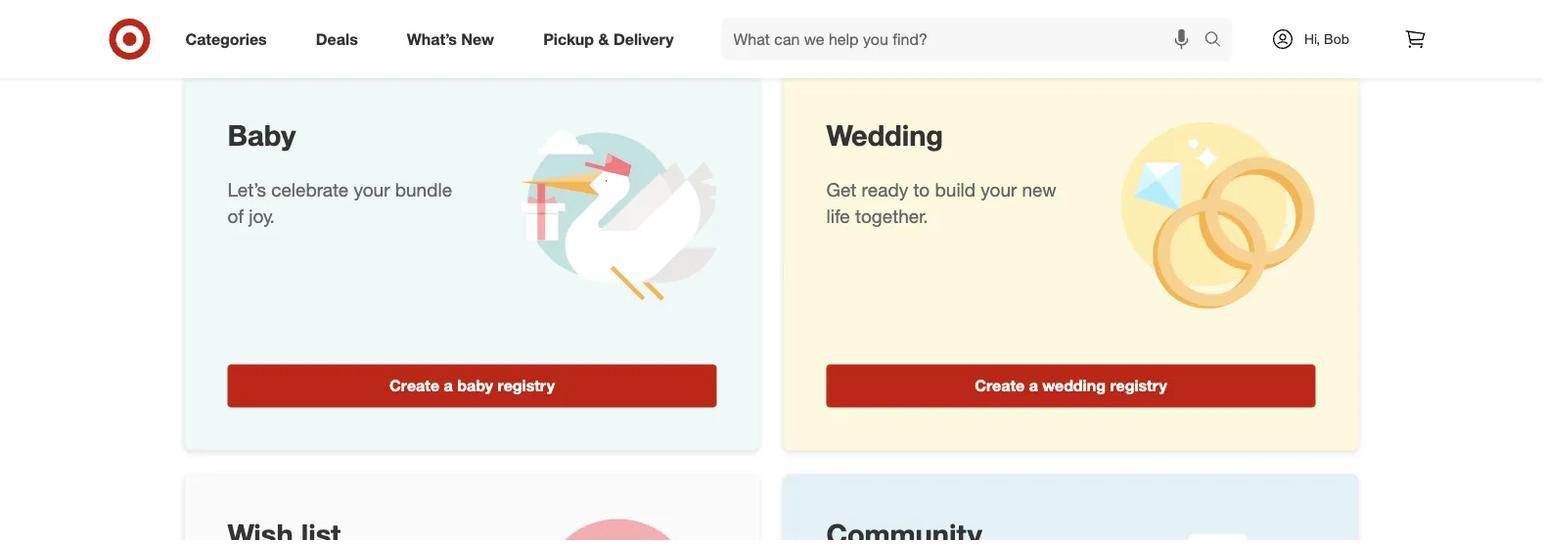 Task type: locate. For each thing, give the bounding box(es) containing it.
registry for baby
[[498, 376, 555, 395]]

deals link
[[299, 18, 383, 61]]

1 a from the left
[[444, 376, 453, 395]]

1 your from the left
[[354, 179, 390, 201]]

celebrate
[[271, 179, 349, 201]]

create for wedding
[[975, 376, 1025, 395]]

a
[[444, 376, 453, 395], [1030, 376, 1039, 395]]

0 horizontal spatial registry
[[498, 376, 555, 395]]

&
[[599, 29, 609, 49]]

get
[[827, 179, 857, 201]]

1 horizontal spatial your
[[981, 179, 1017, 201]]

wedding
[[1043, 376, 1106, 395]]

create inside button
[[975, 376, 1025, 395]]

search
[[1196, 31, 1243, 50]]

a inside the create a wedding registry button
[[1030, 376, 1039, 395]]

registry
[[498, 376, 555, 395], [1111, 376, 1168, 395]]

your
[[354, 179, 390, 201], [981, 179, 1017, 201]]

life
[[827, 205, 851, 228]]

registry inside the create a wedding registry button
[[1111, 376, 1168, 395]]

new
[[461, 29, 495, 49]]

1 create from the left
[[390, 376, 440, 395]]

a inside create a baby registry button
[[444, 376, 453, 395]]

create
[[390, 376, 440, 395], [975, 376, 1025, 395]]

0 horizontal spatial your
[[354, 179, 390, 201]]

2 a from the left
[[1030, 376, 1039, 395]]

2 create from the left
[[975, 376, 1025, 395]]

what's
[[407, 29, 457, 49]]

1 registry from the left
[[498, 376, 555, 395]]

registry inside create a baby registry button
[[498, 376, 555, 395]]

baby
[[228, 118, 296, 152]]

baby
[[457, 376, 494, 395]]

pickup & delivery link
[[527, 18, 699, 61]]

create left baby
[[390, 376, 440, 395]]

1 horizontal spatial create
[[975, 376, 1025, 395]]

your inside get ready to build your new life together.
[[981, 179, 1017, 201]]

a left baby
[[444, 376, 453, 395]]

your left bundle
[[354, 179, 390, 201]]

1 horizontal spatial a
[[1030, 376, 1039, 395]]

1 horizontal spatial registry
[[1111, 376, 1168, 395]]

create for baby
[[390, 376, 440, 395]]

2 registry from the left
[[1111, 376, 1168, 395]]

create inside button
[[390, 376, 440, 395]]

0 horizontal spatial a
[[444, 376, 453, 395]]

2 your from the left
[[981, 179, 1017, 201]]

registry right wedding
[[1111, 376, 1168, 395]]

wedding
[[827, 118, 944, 152]]

new
[[1023, 179, 1057, 201]]

hi, bob
[[1305, 30, 1350, 47]]

create left wedding
[[975, 376, 1025, 395]]

your left new
[[981, 179, 1017, 201]]

bundle
[[395, 179, 452, 201]]

0 horizontal spatial create
[[390, 376, 440, 395]]

categories link
[[169, 18, 291, 61]]

a left wedding
[[1030, 376, 1039, 395]]

registry right baby
[[498, 376, 555, 395]]

let's
[[228, 179, 266, 201]]



Task type: describe. For each thing, give the bounding box(es) containing it.
together.
[[856, 205, 929, 228]]

a for baby
[[444, 376, 453, 395]]

registry for wedding
[[1111, 376, 1168, 395]]

a for wedding
[[1030, 376, 1039, 395]]

categories
[[186, 29, 267, 49]]

your inside let's celebrate your bundle of joy.
[[354, 179, 390, 201]]

create a wedding registry
[[975, 376, 1168, 395]]

of
[[228, 205, 244, 228]]

create a baby registry
[[390, 376, 555, 395]]

to
[[914, 179, 930, 201]]

what's new
[[407, 29, 495, 49]]

let's celebrate your bundle of joy.
[[228, 179, 452, 228]]

joy.
[[249, 205, 275, 228]]

pickup & delivery
[[543, 29, 674, 49]]

search button
[[1196, 18, 1243, 65]]

what's new link
[[390, 18, 519, 61]]

create a baby registry button
[[228, 364, 717, 408]]

ready
[[862, 179, 909, 201]]

build
[[935, 179, 976, 201]]

pickup
[[543, 29, 594, 49]]

deals
[[316, 29, 358, 49]]

delivery
[[614, 29, 674, 49]]

create a wedding registry button
[[827, 364, 1316, 408]]

bob
[[1325, 30, 1350, 47]]

What can we help you find? suggestions appear below search field
[[722, 18, 1210, 61]]

hi,
[[1305, 30, 1321, 47]]

get ready to build your new life together.
[[827, 179, 1057, 228]]



Task type: vqa. For each thing, say whether or not it's contained in the screenshot.
Online
no



